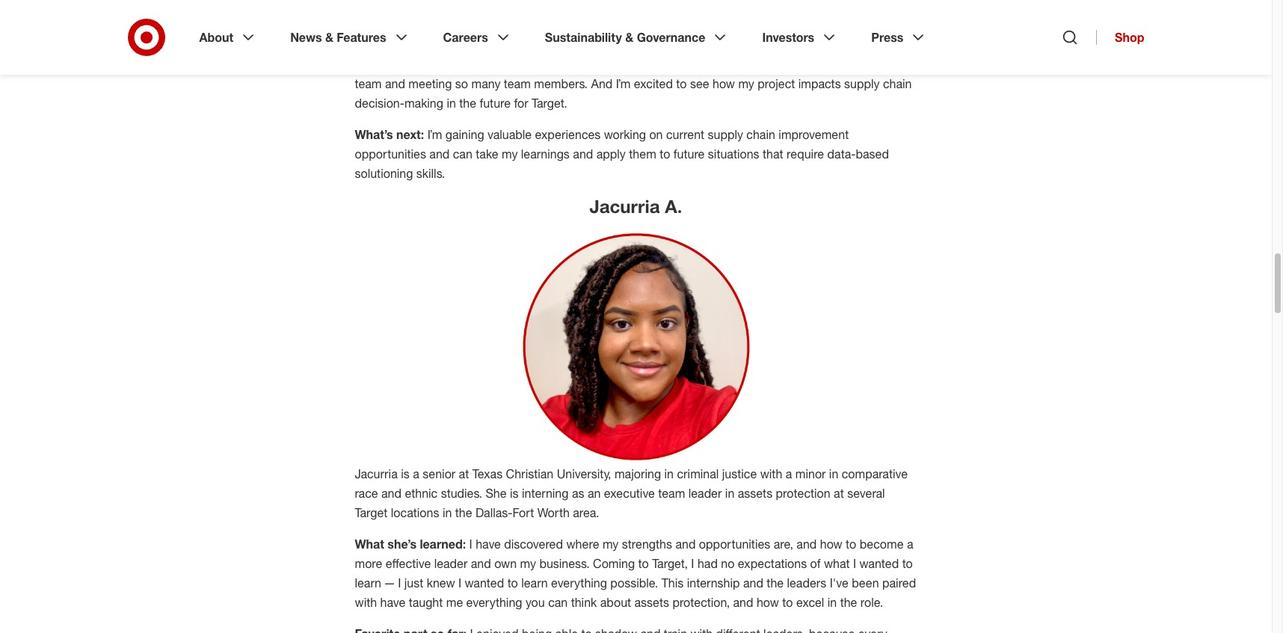 Task type: describe. For each thing, give the bounding box(es) containing it.
shop link
[[1096, 30, 1144, 45]]

excited
[[634, 77, 673, 92]]

christian
[[506, 466, 554, 481]]

can inside i have discovered where my strengths and opportunities are, and how to become a more effective leader and own my business. coming to target, i had no expectations of what i wanted to learn — i just knew i wanted to learn everything possible. this internship and the leaders i've been paired with have taught me everything you can think about assets protection, and how to excel in the role.
[[548, 595, 568, 610]]

and
[[591, 77, 613, 92]]

she's
[[388, 537, 416, 552]]

—
[[385, 576, 395, 591]]

she
[[486, 486, 507, 501]]

apply
[[596, 147, 626, 162]]

with for assets
[[760, 466, 782, 481]]

area.
[[573, 505, 599, 520]]

i right knew
[[458, 576, 461, 591]]

what's next:
[[355, 127, 424, 142]]

target
[[355, 505, 388, 520]]

jacurria is a senior at texas christian university, majoring in criminal justice with a minor in comparative race and ethnic studies. she is interning as an executive team leader in assets protection at several target locations in the dallas-fort worth area.
[[355, 466, 908, 520]]

skills.
[[416, 166, 445, 181]]

shop
[[1115, 30, 1144, 45]]

for
[[514, 96, 528, 111]]

features
[[337, 30, 386, 45]]

0 horizontal spatial team
[[355, 77, 382, 92]]

careers
[[443, 30, 488, 45]]

the down i've
[[840, 595, 857, 610]]

where
[[566, 537, 599, 552]]

leaders
[[787, 576, 826, 591]]

to inside the i'm gaining valuable experiences working on current supply chain improvement opportunities and can take my learnings and apply them to future situations that require data-based solutioning skills.
[[660, 147, 670, 162]]

dallas-
[[476, 505, 513, 520]]

become
[[860, 537, 904, 552]]

and inside working in-person at the regional distribution center in fridley, minnesota, with my team and meeting so many team members. and i'm excited to see how my project impacts supply chain decision-making in the future for target.
[[385, 77, 405, 92]]

own
[[494, 556, 517, 571]]

what
[[824, 556, 850, 571]]

the up and on the left of page
[[585, 57, 602, 72]]

no
[[721, 556, 735, 571]]

my up coming
[[603, 537, 619, 552]]

2 horizontal spatial how
[[820, 537, 842, 552]]

& for sustainability
[[625, 30, 633, 45]]

improvement
[[779, 127, 849, 142]]

strengths
[[622, 537, 672, 552]]

business.
[[539, 556, 590, 571]]

and up skills.
[[429, 147, 450, 162]]

my down center
[[738, 77, 754, 92]]

project
[[758, 77, 795, 92]]

in down studies. at left
[[443, 505, 452, 520]]

justice
[[722, 466, 757, 481]]

race
[[355, 486, 378, 501]]

knew
[[427, 576, 455, 591]]

possible.
[[610, 576, 658, 591]]

at for texas
[[459, 466, 469, 481]]

interning
[[522, 486, 569, 501]]

based
[[856, 147, 889, 162]]

2 learn from the left
[[521, 576, 548, 591]]

require
[[787, 147, 824, 162]]

jacurria
[[590, 196, 660, 218]]

ethnic
[[405, 486, 438, 501]]

news & features
[[290, 30, 386, 45]]

this
[[661, 576, 684, 591]]

texas
[[472, 466, 503, 481]]

with for supply
[[868, 57, 890, 72]]

of
[[810, 556, 821, 571]]

current
[[666, 127, 704, 142]]

them
[[629, 147, 656, 162]]

internship
[[687, 576, 740, 591]]

i have discovered where my strengths and opportunities are, and how to become a more effective leader and own my business. coming to target, i had no expectations of what i wanted to learn — i just knew i wanted to learn everything possible. this internship and the leaders i've been paired with have taught me everything you can think about assets protection, and how to excel in the role.
[[355, 537, 916, 610]]

working
[[604, 127, 646, 142]]

just
[[404, 576, 423, 591]]

data-
[[827, 147, 856, 162]]

1 horizontal spatial team
[[504, 77, 531, 92]]

in down 'so'
[[447, 96, 456, 111]]

been
[[852, 576, 879, 591]]

news & features link
[[280, 18, 421, 57]]

1 vertical spatial have
[[380, 595, 405, 610]]

what
[[355, 537, 384, 552]]

what she's learned:
[[355, 537, 466, 552]]

target.
[[532, 96, 567, 111]]

fort
[[513, 505, 534, 520]]

making
[[404, 96, 443, 111]]

protection
[[776, 486, 830, 501]]

to up paired
[[902, 556, 913, 571]]

and down the "expectations"
[[743, 576, 763, 591]]

my down press link
[[893, 57, 909, 72]]

investors link
[[752, 18, 849, 57]]

gaining
[[445, 127, 484, 142]]

the inside jacurria is a senior at texas christian university, majoring in criminal justice with a minor in comparative race and ethnic studies. she is interning as an executive team leader in assets protection at several target locations in the dallas-fort worth area.
[[455, 505, 472, 520]]

assets inside jacurria is a senior at texas christian university, majoring in criminal justice with a minor in comparative race and ethnic studies. she is interning as an executive team leader in assets protection at several target locations in the dallas-fort worth area.
[[738, 486, 773, 501]]

i'm inside working in-person at the regional distribution center in fridley, minnesota, with my team and meeting so many team members. and i'm excited to see how my project impacts supply chain decision-making in the future for target.
[[616, 77, 631, 92]]

fridley,
[[765, 57, 802, 72]]

think
[[571, 595, 597, 610]]

paired
[[882, 576, 916, 591]]

on
[[649, 127, 663, 142]]

impacts
[[798, 77, 841, 92]]

in down justice on the right bottom
[[725, 486, 735, 501]]

in inside i have discovered where my strengths and opportunities are, and how to become a more effective leader and own my business. coming to target, i had no expectations of what i wanted to learn — i just knew i wanted to learn everything possible. this internship and the leaders i've been paired with have taught me everything you can think about assets protection, and how to excel in the role.
[[828, 595, 837, 610]]

a.
[[665, 196, 682, 218]]

regional
[[605, 57, 648, 72]]

majoring
[[615, 466, 661, 481]]

chain inside the i'm gaining valuable experiences working on current supply chain improvement opportunities and can take my learnings and apply them to future situations that require data-based solutioning skills.
[[747, 127, 775, 142]]



Task type: locate. For each thing, give the bounding box(es) containing it.
0 vertical spatial supply
[[844, 77, 880, 92]]

protection,
[[673, 595, 730, 610]]

expectations
[[738, 556, 807, 571]]

1 horizontal spatial with
[[760, 466, 782, 481]]

news
[[290, 30, 322, 45]]

0 horizontal spatial assets
[[634, 595, 669, 610]]

0 horizontal spatial wanted
[[465, 576, 504, 591]]

at up studies. at left
[[459, 466, 469, 481]]

wanted down own
[[465, 576, 504, 591]]

0 vertical spatial how
[[713, 77, 735, 92]]

sustainability & governance link
[[535, 18, 740, 57]]

1 horizontal spatial wanted
[[860, 556, 899, 571]]

1 vertical spatial opportunities
[[699, 537, 770, 552]]

i right what
[[853, 556, 856, 571]]

to inside working in-person at the regional distribution center in fridley, minnesota, with my team and meeting so many team members. and i'm excited to see how my project impacts supply chain decision-making in the future for target.
[[676, 77, 687, 92]]

and inside jacurria is a senior at texas christian university, majoring in criminal justice with a minor in comparative race and ethnic studies. she is interning as an executive team leader in assets protection at several target locations in the dallas-fort worth area.
[[381, 486, 402, 501]]

1 horizontal spatial opportunities
[[699, 537, 770, 552]]

sustainability & governance
[[545, 30, 705, 45]]

assets down justice on the right bottom
[[738, 486, 773, 501]]

solutioning
[[355, 166, 413, 181]]

at left the several
[[834, 486, 844, 501]]

to
[[676, 77, 687, 92], [660, 147, 670, 162], [846, 537, 856, 552], [638, 556, 649, 571], [902, 556, 913, 571], [507, 576, 518, 591], [782, 595, 793, 610]]

1 horizontal spatial learn
[[521, 576, 548, 591]]

my down the discovered
[[520, 556, 536, 571]]

& up regional
[[625, 30, 633, 45]]

2 horizontal spatial team
[[658, 486, 685, 501]]

experiences
[[535, 127, 601, 142]]

learned:
[[420, 537, 466, 552]]

1 horizontal spatial at
[[571, 57, 582, 72]]

locations
[[391, 505, 439, 520]]

and down internship
[[733, 595, 753, 610]]

leader
[[688, 486, 722, 501], [434, 556, 468, 571]]

executive
[[604, 486, 655, 501]]

supply inside working in-person at the regional distribution center in fridley, minnesota, with my team and meeting so many team members. and i'm excited to see how my project impacts supply chain decision-making in the future for target.
[[844, 77, 880, 92]]

opportunities
[[355, 147, 426, 162], [699, 537, 770, 552]]

1 horizontal spatial supply
[[844, 77, 880, 92]]

i'm gaining valuable experiences working on current supply chain improvement opportunities and can take my learnings and apply them to future situations that require data-based solutioning skills.
[[355, 127, 889, 181]]

can
[[453, 147, 472, 162], [548, 595, 568, 610]]

1 vertical spatial future
[[674, 147, 705, 162]]

in down i've
[[828, 595, 837, 610]]

have down —
[[380, 595, 405, 610]]

governance
[[637, 30, 705, 45]]

0 vertical spatial have
[[476, 537, 501, 552]]

leader down criminal
[[688, 486, 722, 501]]

1 & from the left
[[325, 30, 333, 45]]

1 vertical spatial wanted
[[465, 576, 504, 591]]

i
[[469, 537, 472, 552], [691, 556, 694, 571], [853, 556, 856, 571], [398, 576, 401, 591], [458, 576, 461, 591]]

and up decision-
[[385, 77, 405, 92]]

0 vertical spatial can
[[453, 147, 472, 162]]

learn
[[355, 576, 381, 591], [521, 576, 548, 591]]

with inside jacurria is a senior at texas christian university, majoring in criminal justice with a minor in comparative race and ethnic studies. she is interning as an executive team leader in assets protection at several target locations in the dallas-fort worth area.
[[760, 466, 782, 481]]

a inside i have discovered where my strengths and opportunities are, and how to become a more effective leader and own my business. coming to target, i had no expectations of what i wanted to learn — i just knew i wanted to learn everything possible. this internship and the leaders i've been paired with have taught me everything you can think about assets protection, and how to excel in the role.
[[907, 537, 913, 552]]

everything right "me"
[[466, 595, 522, 610]]

i right learned:
[[469, 537, 472, 552]]

supply inside the i'm gaining valuable experiences working on current supply chain improvement opportunities and can take my learnings and apply them to future situations that require data-based solutioning skills.
[[708, 127, 743, 142]]

0 horizontal spatial i'm
[[427, 127, 442, 142]]

& right news
[[325, 30, 333, 45]]

1 vertical spatial leader
[[434, 556, 468, 571]]

2 horizontal spatial with
[[868, 57, 890, 72]]

distribution
[[651, 57, 711, 72]]

0 vertical spatial chain
[[883, 77, 912, 92]]

2 vertical spatial at
[[834, 486, 844, 501]]

a right become
[[907, 537, 913, 552]]

with inside working in-person at the regional distribution center in fridley, minnesota, with my team and meeting so many team members. and i'm excited to see how my project impacts supply chain decision-making in the future for target.
[[868, 57, 890, 72]]

with down more
[[355, 595, 377, 610]]

to left excel
[[782, 595, 793, 610]]

team up decision-
[[355, 77, 382, 92]]

discovered
[[504, 537, 563, 552]]

assets inside i have discovered where my strengths and opportunities are, and how to become a more effective leader and own my business. coming to target, i had no expectations of what i wanted to learn — i just knew i wanted to learn everything possible. this internship and the leaders i've been paired with have taught me everything you can think about assets protection, and how to excel in the role.
[[634, 595, 669, 610]]

0 horizontal spatial learn
[[355, 576, 381, 591]]

to up what
[[846, 537, 856, 552]]

future inside the i'm gaining valuable experiences working on current supply chain improvement opportunities and can take my learnings and apply them to future situations that require data-based solutioning skills.
[[674, 147, 705, 162]]

and
[[385, 77, 405, 92], [429, 147, 450, 162], [573, 147, 593, 162], [381, 486, 402, 501], [676, 537, 696, 552], [797, 537, 817, 552], [471, 556, 491, 571], [743, 576, 763, 591], [733, 595, 753, 610]]

a up ethnic
[[413, 466, 419, 481]]

assets down possible.
[[634, 595, 669, 610]]

learnings
[[521, 147, 570, 162]]

i'm right the "next:"
[[427, 127, 442, 142]]

future down current
[[674, 147, 705, 162]]

0 horizontal spatial &
[[325, 30, 333, 45]]

sustainability
[[545, 30, 622, 45]]

1 horizontal spatial &
[[625, 30, 633, 45]]

opportunities up no
[[699, 537, 770, 552]]

have
[[476, 537, 501, 552], [380, 595, 405, 610]]

1 vertical spatial chain
[[747, 127, 775, 142]]

wanted down become
[[860, 556, 899, 571]]

worth
[[537, 505, 570, 520]]

several
[[847, 486, 885, 501]]

jacurria is
[[355, 466, 410, 481]]

had
[[698, 556, 718, 571]]

the down studies. at left
[[455, 505, 472, 520]]

valuable
[[488, 127, 532, 142]]

press
[[871, 30, 904, 45]]

team
[[355, 77, 382, 92], [504, 77, 531, 92], [658, 486, 685, 501]]

0 horizontal spatial chain
[[747, 127, 775, 142]]

and up of
[[797, 537, 817, 552]]

0 vertical spatial assets
[[738, 486, 773, 501]]

comparative
[[842, 466, 908, 481]]

to down own
[[507, 576, 518, 591]]

0 horizontal spatial can
[[453, 147, 472, 162]]

1 horizontal spatial can
[[548, 595, 568, 610]]

a circular graphic with a head-and-shoulders photo of jacurria. image
[[355, 230, 917, 464]]

role.
[[861, 595, 883, 610]]

you
[[526, 595, 545, 610]]

1 horizontal spatial future
[[674, 147, 705, 162]]

everything up think
[[551, 576, 607, 591]]

investors
[[762, 30, 814, 45]]

to down strengths
[[638, 556, 649, 571]]

0 horizontal spatial at
[[459, 466, 469, 481]]

1 horizontal spatial everything
[[551, 576, 607, 591]]

team inside jacurria is a senior at texas christian university, majoring in criminal justice with a minor in comparative race and ethnic studies. she is interning as an executive team leader in assets protection at several target locations in the dallas-fort worth area.
[[658, 486, 685, 501]]

and left own
[[471, 556, 491, 571]]

leader down learned:
[[434, 556, 468, 571]]

0 vertical spatial at
[[571, 57, 582, 72]]

that
[[763, 147, 783, 162]]

0 horizontal spatial opportunities
[[355, 147, 426, 162]]

at up members.
[[571, 57, 582, 72]]

1 horizontal spatial i'm
[[616, 77, 631, 92]]

senior
[[423, 466, 455, 481]]

future down many
[[480, 96, 511, 111]]

2 horizontal spatial at
[[834, 486, 844, 501]]

how up what
[[820, 537, 842, 552]]

i'm inside the i'm gaining valuable experiences working on current supply chain improvement opportunities and can take my learnings and apply them to future situations that require data-based solutioning skills.
[[427, 127, 442, 142]]

1 horizontal spatial have
[[476, 537, 501, 552]]

0 horizontal spatial with
[[355, 595, 377, 610]]

at
[[571, 57, 582, 72], [459, 466, 469, 481], [834, 486, 844, 501]]

supply
[[844, 77, 880, 92], [708, 127, 743, 142]]

leader inside i have discovered where my strengths and opportunities are, and how to become a more effective leader and own my business. coming to target, i had no expectations of what i wanted to learn — i just knew i wanted to learn everything possible. this internship and the leaders i've been paired with have taught me everything you can think about assets protection, and how to excel in the role.
[[434, 556, 468, 571]]

i left had
[[691, 556, 694, 571]]

many
[[471, 77, 501, 92]]

0 vertical spatial everything
[[551, 576, 607, 591]]

and down jacurria is
[[381, 486, 402, 501]]

learn down more
[[355, 576, 381, 591]]

0 horizontal spatial supply
[[708, 127, 743, 142]]

&
[[325, 30, 333, 45], [625, 30, 633, 45]]

excel
[[796, 595, 824, 610]]

to left see
[[676, 77, 687, 92]]

are,
[[774, 537, 793, 552]]

how inside working in-person at the regional distribution center in fridley, minnesota, with my team and meeting so many team members. and i'm excited to see how my project impacts supply chain decision-making in the future for target.
[[713, 77, 735, 92]]

person
[[531, 57, 568, 72]]

about
[[199, 30, 233, 45]]

the down the "expectations"
[[767, 576, 784, 591]]

1 horizontal spatial a
[[786, 466, 792, 481]]

and down experiences at the left top of the page
[[573, 147, 593, 162]]

the down 'so'
[[459, 96, 476, 111]]

1 vertical spatial supply
[[708, 127, 743, 142]]

working in-person at the regional distribution center in fridley, minnesota, with my team and meeting so many team members. and i'm excited to see how my project impacts supply chain decision-making in the future for target.
[[355, 57, 912, 111]]

0 vertical spatial leader
[[688, 486, 722, 501]]

so
[[455, 77, 468, 92]]

is
[[510, 486, 519, 501]]

my inside the i'm gaining valuable experiences working on current supply chain improvement opportunities and can take my learnings and apply them to future situations that require data-based solutioning skills.
[[502, 147, 518, 162]]

jacurria a.
[[590, 196, 682, 218]]

in right minor
[[829, 466, 838, 481]]

situations
[[708, 147, 759, 162]]

press link
[[861, 18, 938, 57]]

leader inside jacurria is a senior at texas christian university, majoring in criminal justice with a minor in comparative race and ethnic studies. she is interning as an executive team leader in assets protection at several target locations in the dallas-fort worth area.
[[688, 486, 722, 501]]

with right justice on the right bottom
[[760, 466, 782, 481]]

1 vertical spatial i'm
[[427, 127, 442, 142]]

& for news
[[325, 30, 333, 45]]

1 vertical spatial everything
[[466, 595, 522, 610]]

can inside the i'm gaining valuable experiences working on current supply chain improvement opportunities and can take my learnings and apply them to future situations that require data-based solutioning skills.
[[453, 147, 472, 162]]

opportunities inside i have discovered where my strengths and opportunities are, and how to become a more effective leader and own my business. coming to target, i had no expectations of what i wanted to learn — i just knew i wanted to learn everything possible. this internship and the leaders i've been paired with have taught me everything you can think about assets protection, and how to excel in the role.
[[699, 537, 770, 552]]

taught
[[409, 595, 443, 610]]

can down gaining
[[453, 147, 472, 162]]

more
[[355, 556, 382, 571]]

team up for
[[504, 77, 531, 92]]

0 horizontal spatial how
[[713, 77, 735, 92]]

1 horizontal spatial how
[[757, 595, 779, 610]]

1 vertical spatial at
[[459, 466, 469, 481]]

2 vertical spatial with
[[355, 595, 377, 610]]

with
[[868, 57, 890, 72], [760, 466, 782, 481], [355, 595, 377, 610]]

how down the "expectations"
[[757, 595, 779, 610]]

about
[[600, 595, 631, 610]]

0 vertical spatial i'm
[[616, 77, 631, 92]]

at inside working in-person at the regional distribution center in fridley, minnesota, with my team and meeting so many team members. and i'm excited to see how my project impacts supply chain decision-making in the future for target.
[[571, 57, 582, 72]]

in left criminal
[[664, 466, 674, 481]]

0 vertical spatial future
[[480, 96, 511, 111]]

see
[[690, 77, 709, 92]]

to down on
[[660, 147, 670, 162]]

team down criminal
[[658, 486, 685, 501]]

decision-
[[355, 96, 404, 111]]

opportunities down what's next:
[[355, 147, 426, 162]]

0 vertical spatial wanted
[[860, 556, 899, 571]]

and up target,
[[676, 537, 696, 552]]

in-
[[517, 57, 531, 72]]

0 horizontal spatial future
[[480, 96, 511, 111]]

0 horizontal spatial a
[[413, 466, 419, 481]]

at for the
[[571, 57, 582, 72]]

can right you
[[548, 595, 568, 610]]

university,
[[557, 466, 611, 481]]

0 vertical spatial opportunities
[[355, 147, 426, 162]]

an
[[588, 486, 601, 501]]

1 horizontal spatial leader
[[688, 486, 722, 501]]

a left minor
[[786, 466, 792, 481]]

i'm down regional
[[616, 77, 631, 92]]

supply up situations
[[708, 127, 743, 142]]

i right —
[[398, 576, 401, 591]]

0 horizontal spatial have
[[380, 595, 405, 610]]

about link
[[189, 18, 268, 57]]

chain down press link
[[883, 77, 912, 92]]

wanted
[[860, 556, 899, 571], [465, 576, 504, 591]]

2 & from the left
[[625, 30, 633, 45]]

my
[[893, 57, 909, 72], [738, 77, 754, 92], [502, 147, 518, 162], [603, 537, 619, 552], [520, 556, 536, 571]]

2 vertical spatial how
[[757, 595, 779, 610]]

1 vertical spatial can
[[548, 595, 568, 610]]

supply down minnesota, at the top of page
[[844, 77, 880, 92]]

have up own
[[476, 537, 501, 552]]

chain inside working in-person at the regional distribution center in fridley, minnesota, with my team and meeting so many team members. and i'm excited to see how my project impacts supply chain decision-making in the future for target.
[[883, 77, 912, 92]]

opportunities inside the i'm gaining valuable experiences working on current supply chain improvement opportunities and can take my learnings and apply them to future situations that require data-based solutioning skills.
[[355, 147, 426, 162]]

1 horizontal spatial assets
[[738, 486, 773, 501]]

minnesota,
[[805, 57, 864, 72]]

careers link
[[433, 18, 523, 57]]

assets
[[738, 486, 773, 501], [634, 595, 669, 610]]

future inside working in-person at the regional distribution center in fridley, minnesota, with my team and meeting so many team members. and i'm excited to see how my project impacts supply chain decision-making in the future for target.
[[480, 96, 511, 111]]

0 horizontal spatial everything
[[466, 595, 522, 610]]

with inside i have discovered where my strengths and opportunities are, and how to become a more effective leader and own my business. coming to target, i had no expectations of what i wanted to learn — i just knew i wanted to learn everything possible. this internship and the leaders i've been paired with have taught me everything you can think about assets protection, and how to excel in the role.
[[355, 595, 377, 610]]

1 learn from the left
[[355, 576, 381, 591]]

with down press
[[868, 57, 890, 72]]

learn up you
[[521, 576, 548, 591]]

2 horizontal spatial a
[[907, 537, 913, 552]]

1 vertical spatial with
[[760, 466, 782, 481]]

my down the valuable
[[502, 147, 518, 162]]

center
[[715, 57, 749, 72]]

me
[[446, 595, 463, 610]]

0 horizontal spatial leader
[[434, 556, 468, 571]]

chain up that
[[747, 127, 775, 142]]

effective
[[386, 556, 431, 571]]

in right center
[[752, 57, 761, 72]]

how down center
[[713, 77, 735, 92]]

1 horizontal spatial chain
[[883, 77, 912, 92]]

1 vertical spatial assets
[[634, 595, 669, 610]]

take
[[476, 147, 498, 162]]

1 vertical spatial how
[[820, 537, 842, 552]]

0 vertical spatial with
[[868, 57, 890, 72]]



Task type: vqa. For each thing, say whether or not it's contained in the screenshot.
ASPECT
no



